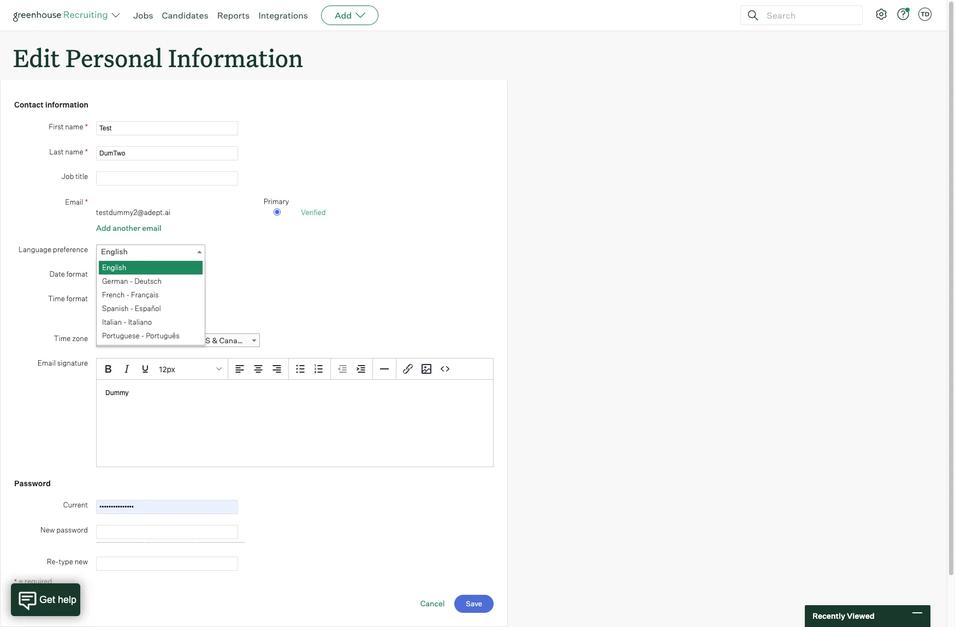 Task type: describe. For each thing, give the bounding box(es) containing it.
* up title
[[85, 147, 88, 156]]

format for date format
[[67, 270, 88, 279]]

information
[[45, 100, 89, 109]]

date format
[[49, 270, 88, 279]]

Job title text field
[[96, 171, 238, 186]]

language preference
[[19, 245, 88, 254]]

12-
[[109, 296, 119, 304]]

12-hr clock (AM/PM) radio
[[99, 296, 106, 303]]

email signature
[[38, 359, 88, 368]]

edit
[[13, 42, 60, 74]]

name for last name *
[[65, 147, 83, 156]]

first name *
[[49, 122, 88, 131]]

save link
[[455, 596, 494, 614]]

=
[[18, 577, 23, 586]]

signature
[[57, 359, 88, 368]]

td button
[[919, 8, 932, 21]]

recently
[[813, 612, 846, 621]]

clock for 24-
[[129, 313, 146, 322]]

recently viewed
[[813, 612, 875, 621]]

- right 24-
[[123, 318, 127, 327]]

english german - deutsch french - français spanish - español italian - italiano portuguese - português
[[102, 263, 180, 340]]

greenhouse recruiting image
[[13, 9, 111, 22]]

07:00)
[[125, 336, 149, 345]]

format for time format
[[67, 295, 88, 303]]

español
[[135, 304, 161, 313]]

* inside * = required
[[14, 578, 17, 586]]

time format
[[48, 295, 88, 303]]

add button
[[321, 5, 379, 25]]

information
[[168, 42, 303, 74]]

candidates link
[[162, 10, 209, 21]]

24-
[[109, 313, 121, 322]]

english for english german - deutsch french - français spanish - español italian - italiano portuguese - português
[[102, 263, 126, 272]]

re-type new
[[47, 558, 88, 566]]

email for *
[[65, 198, 83, 206]]

12px
[[159, 365, 175, 374]]

new
[[75, 558, 88, 566]]

another
[[113, 223, 140, 233]]

portuguese
[[102, 332, 140, 340]]

time zone
[[54, 334, 88, 343]]

email
[[142, 223, 162, 233]]

email for signature
[[38, 359, 56, 368]]

(gmt-07:00) pacific time (us & canada) link
[[96, 334, 260, 348]]

type
[[59, 558, 73, 566]]

date
[[49, 270, 65, 279]]

configure image
[[875, 8, 888, 21]]

viewed
[[847, 612, 875, 621]]

2 toolbar from the left
[[289, 359, 331, 380]]

time for time zone
[[54, 334, 71, 343]]

Current password field
[[96, 500, 238, 514]]

candidates
[[162, 10, 209, 21]]

Search text field
[[764, 7, 853, 23]]

reports link
[[217, 10, 250, 21]]

french
[[102, 291, 125, 300]]

add for add another email
[[96, 223, 111, 233]]

(gmt-07:00) pacific time (us & canada)
[[101, 336, 250, 345]]

* down title
[[85, 197, 88, 206]]

english for english
[[101, 247, 128, 256]]

3 toolbar from the left
[[331, 359, 373, 380]]

4 toolbar from the left
[[397, 359, 457, 380]]

- up the "italiano"
[[130, 304, 133, 313]]

time left (us
[[177, 336, 195, 345]]

Re-type new password field
[[96, 557, 238, 571]]

jobs
[[133, 10, 153, 21]]

current
[[63, 501, 88, 510]]

required
[[25, 577, 52, 586]]

td button
[[917, 5, 934, 23]]

job
[[62, 172, 74, 181]]

- right "french"
[[126, 291, 130, 300]]

add for add
[[335, 10, 352, 21]]

title
[[75, 172, 88, 181]]

name for first name *
[[65, 122, 83, 131]]

(gmt-
[[101, 336, 125, 345]]

(am/pm)
[[146, 296, 176, 304]]



Task type: locate. For each thing, give the bounding box(es) containing it.
0 horizontal spatial email
[[38, 359, 56, 368]]

hr left the "italiano"
[[121, 313, 128, 322]]

português
[[146, 332, 180, 340]]

* = required
[[14, 577, 52, 586]]

toolbar
[[228, 359, 289, 380], [289, 359, 331, 380], [331, 359, 373, 380], [397, 359, 457, 380]]

1 vertical spatial hr
[[121, 313, 128, 322]]

0 vertical spatial hr
[[118, 296, 125, 304]]

1 vertical spatial clock
[[129, 313, 146, 322]]

english up german
[[102, 263, 126, 272]]

name inside last name *
[[65, 147, 83, 156]]

edit personal information
[[13, 42, 303, 74]]

1 name from the top
[[65, 122, 83, 131]]

job title
[[62, 172, 88, 181]]

add inside popup button
[[335, 10, 352, 21]]

format
[[67, 270, 88, 279], [67, 295, 88, 303]]

1 toolbar from the left
[[228, 359, 289, 380]]

name right first
[[65, 122, 83, 131]]

re-
[[47, 558, 59, 566]]

language
[[19, 245, 51, 254]]

0 vertical spatial email
[[65, 198, 83, 206]]

12px group
[[97, 359, 493, 380]]

* left "="
[[14, 578, 17, 586]]

2 format from the top
[[67, 295, 88, 303]]

0 vertical spatial name
[[65, 122, 83, 131]]

12px toolbar
[[97, 359, 228, 380]]

new
[[40, 526, 55, 535]]

1 horizontal spatial add
[[335, 10, 352, 21]]

german
[[102, 277, 128, 286]]

- down the "italiano"
[[141, 332, 144, 340]]

1 vertical spatial english
[[102, 263, 126, 272]]

time left zone
[[54, 334, 71, 343]]

0 horizontal spatial add
[[96, 223, 111, 233]]

jobs link
[[133, 10, 153, 21]]

time
[[48, 295, 65, 303], [54, 334, 71, 343], [177, 336, 195, 345]]

mm/dd/yyyy link
[[96, 269, 205, 283]]

*
[[85, 122, 88, 131], [85, 147, 88, 156], [85, 197, 88, 206], [14, 578, 17, 586]]

français
[[131, 291, 159, 300]]

24-hr clock radio
[[99, 313, 106, 320]]

0 vertical spatial add
[[335, 10, 352, 21]]

name right 'last' at the left
[[65, 147, 83, 156]]

name
[[65, 122, 83, 131], [65, 147, 83, 156]]

contact information
[[14, 100, 89, 109]]

italiano
[[128, 318, 152, 327]]

hr for 24-
[[121, 313, 128, 322]]

password
[[56, 526, 88, 535]]

personal
[[66, 42, 163, 74]]

spanish
[[102, 304, 129, 313]]

contact
[[14, 100, 44, 109]]

hr up '24-hr clock'
[[118, 296, 125, 304]]

0 vertical spatial format
[[67, 270, 88, 279]]

english
[[101, 247, 128, 256], [102, 263, 126, 272]]

1 format from the top
[[67, 270, 88, 279]]

clock up '24-hr clock'
[[127, 296, 144, 304]]

save
[[466, 600, 482, 609]]

password
[[14, 479, 51, 489]]

0 vertical spatial clock
[[127, 296, 144, 304]]

cancel
[[421, 599, 445, 609]]

td
[[921, 10, 930, 18]]

12-hr clock (am/pm)
[[109, 296, 176, 304]]

reports
[[217, 10, 250, 21]]

clock
[[127, 296, 144, 304], [129, 313, 146, 322]]

integrations link
[[259, 10, 308, 21]]

english down another
[[101, 247, 128, 256]]

time down date
[[48, 295, 65, 303]]

add another email
[[96, 223, 162, 233]]

canada)
[[219, 336, 250, 345]]

first
[[49, 122, 64, 131]]

email *
[[65, 197, 88, 206]]

* down information
[[85, 122, 88, 131]]

email left signature
[[38, 359, 56, 368]]

email
[[65, 198, 83, 206], [38, 359, 56, 368]]

deutsch
[[134, 277, 162, 286]]

time for time format
[[48, 295, 65, 303]]

pacific
[[151, 336, 175, 345]]

email inside email *
[[65, 198, 83, 206]]

2 name from the top
[[65, 147, 83, 156]]

&
[[212, 336, 218, 345]]

hr
[[118, 296, 125, 304], [121, 313, 128, 322]]

clock for 12-
[[127, 296, 144, 304]]

add another email link
[[96, 223, 162, 233]]

primary
[[264, 197, 289, 206]]

format left 12-hr clock (am/pm) radio
[[67, 295, 88, 303]]

last name *
[[49, 147, 88, 156]]

clock down 12-hr clock (am/pm)
[[129, 313, 146, 322]]

last
[[49, 147, 64, 156]]

1 horizontal spatial email
[[65, 198, 83, 206]]

format right date
[[67, 270, 88, 279]]

None text field
[[96, 121, 238, 135], [96, 146, 238, 160], [96, 121, 238, 135], [96, 146, 238, 160]]

24-hr clock
[[109, 313, 146, 322]]

zone
[[72, 334, 88, 343]]

hr for 12-
[[118, 296, 125, 304]]

verified
[[301, 208, 326, 217]]

New password password field
[[96, 525, 238, 540]]

new password
[[40, 526, 88, 535]]

integrations
[[259, 10, 308, 21]]

mm/dd/yyyy
[[101, 272, 154, 281]]

0 vertical spatial english
[[101, 247, 128, 256]]

None radio
[[273, 209, 281, 216]]

preference
[[53, 245, 88, 254]]

email down job title
[[65, 198, 83, 206]]

-
[[130, 277, 133, 286], [126, 291, 130, 300], [130, 304, 133, 313], [123, 318, 127, 327], [141, 332, 144, 340]]

1 vertical spatial email
[[38, 359, 56, 368]]

1 vertical spatial name
[[65, 147, 83, 156]]

add
[[335, 10, 352, 21], [96, 223, 111, 233]]

testdummy2@adept.ai
[[96, 208, 171, 217]]

name inside first name *
[[65, 122, 83, 131]]

1 vertical spatial add
[[96, 223, 111, 233]]

- right german
[[130, 277, 133, 286]]

italian
[[102, 318, 122, 327]]

1 vertical spatial format
[[67, 295, 88, 303]]

cancel link
[[421, 599, 445, 609]]

english link
[[96, 245, 205, 259]]

(us
[[197, 336, 210, 345]]

12px button
[[155, 360, 226, 379]]

english inside english german - deutsch french - français spanish - español italian - italiano portuguese - português
[[102, 263, 126, 272]]



Task type: vqa. For each thing, say whether or not it's contained in the screenshot.
THE '{{INTERVIEW_SCHEDULE}},'
no



